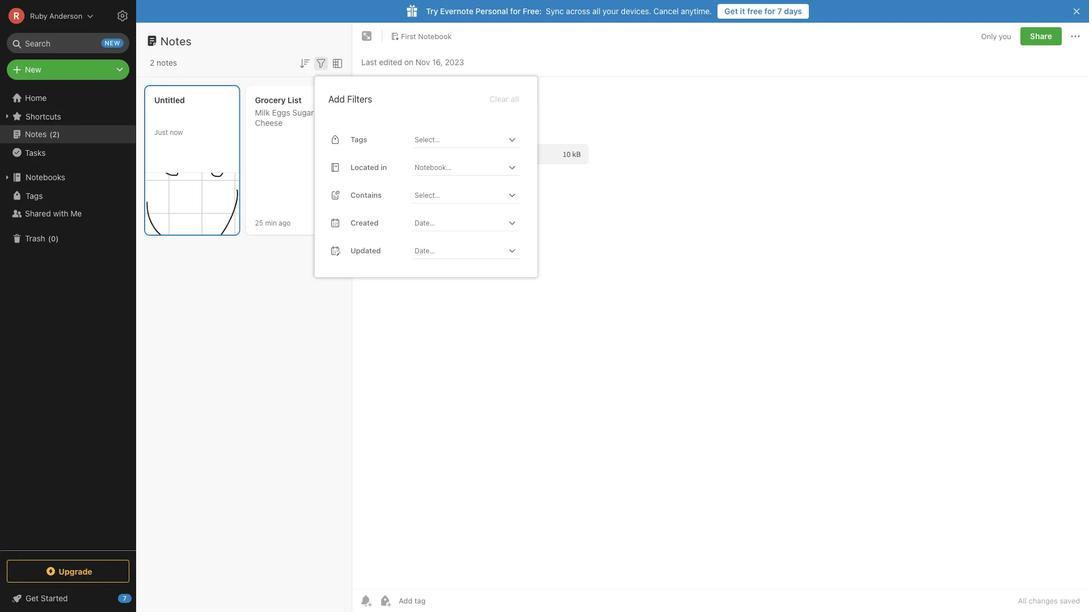 Task type: locate. For each thing, give the bounding box(es) containing it.
for left free:
[[510, 7, 521, 16]]

( down shortcuts
[[49, 130, 52, 139]]

all changes saved
[[1018, 597, 1080, 606]]

untitled
[[154, 96, 185, 105]]

1 vertical spatial  date picker field
[[412, 243, 531, 259]]

7 left days
[[778, 7, 782, 16]]

) down shortcuts button
[[57, 130, 60, 139]]

cancel
[[654, 7, 679, 16]]

0 horizontal spatial for
[[510, 7, 521, 16]]

only you
[[981, 32, 1012, 40]]

just now
[[154, 128, 183, 136]]

evernote
[[440, 7, 474, 16]]

share
[[1030, 31, 1052, 41]]

( for trash
[[48, 234, 51, 243]]

7 inside help and learning task checklist field
[[123, 595, 127, 603]]

devices.
[[621, 7, 652, 16]]

grocery list milk eggs sugar cheese
[[255, 96, 314, 128]]

) inside notes ( 2 )
[[57, 130, 60, 139]]

expand note image
[[360, 30, 374, 43]]

home link
[[0, 89, 136, 107]]

shortcuts button
[[0, 107, 136, 125]]

cheese
[[255, 118, 283, 128]]

1 vertical spatial (
[[48, 234, 51, 243]]

all left your
[[592, 7, 601, 16]]

 input text field
[[414, 159, 506, 175]]

1 horizontal spatial get
[[725, 7, 738, 16]]

( right trash at the top of page
[[48, 234, 51, 243]]

7
[[778, 7, 782, 16], [123, 595, 127, 603]]

1 vertical spatial 2
[[52, 130, 57, 139]]

clear all
[[490, 94, 519, 104]]

1 horizontal spatial 7
[[778, 7, 782, 16]]

anytime.
[[681, 7, 712, 16]]

notes ( 2 )
[[25, 130, 60, 139]]

notes for notes ( 2 )
[[25, 130, 47, 139]]

with
[[53, 209, 68, 218]]

1 horizontal spatial tags
[[351, 135, 367, 144]]

upgrade
[[59, 567, 92, 577]]

1 vertical spatial all
[[511, 94, 519, 104]]

7 left click to collapse image
[[123, 595, 127, 603]]

1 horizontal spatial notes
[[161, 34, 192, 47]]

2 down shortcuts
[[52, 130, 57, 139]]

tags up located
[[351, 135, 367, 144]]

)
[[57, 130, 60, 139], [56, 234, 59, 243]]

Contains field
[[412, 187, 520, 204]]

tags
[[351, 135, 367, 144], [26, 191, 43, 200]]

notes inside tree
[[25, 130, 47, 139]]

all
[[592, 7, 601, 16], [511, 94, 519, 104]]

first
[[401, 32, 416, 40]]

0 vertical spatial get
[[725, 7, 738, 16]]

it
[[740, 7, 745, 16]]

1 horizontal spatial all
[[592, 7, 601, 16]]

1 vertical spatial get
[[26, 594, 39, 604]]

 input text field inside tags field
[[414, 132, 506, 147]]

2  input text field from the top
[[414, 187, 506, 203]]

1 vertical spatial notes
[[25, 130, 47, 139]]

located
[[351, 163, 379, 172]]

View options field
[[328, 56, 344, 70]]

ruby
[[30, 12, 47, 20]]

Search text field
[[15, 33, 121, 53]]

date… for created
[[415, 219, 435, 227]]

1 vertical spatial tags
[[26, 191, 43, 200]]

get left it
[[725, 7, 738, 16]]

0 vertical spatial  date picker field
[[412, 215, 531, 231]]

0 vertical spatial notes
[[161, 34, 192, 47]]

0 horizontal spatial tags
[[26, 191, 43, 200]]

1 date… from the top
[[415, 219, 435, 227]]

0 horizontal spatial all
[[511, 94, 519, 104]]

7 inside get it free for 7 days "button"
[[778, 7, 782, 16]]

tasks button
[[0, 144, 136, 162]]

 input text field down  input text box
[[414, 187, 506, 203]]

me
[[71, 209, 82, 218]]

) inside trash ( 0 )
[[56, 234, 59, 243]]

 Date picker field
[[412, 215, 531, 231], [412, 243, 531, 259]]

2 date… from the top
[[415, 247, 435, 255]]

grocery
[[255, 96, 286, 105]]

get left started
[[26, 594, 39, 604]]

for inside "button"
[[765, 7, 776, 16]]

0 vertical spatial )
[[57, 130, 60, 139]]

you
[[999, 32, 1012, 40]]

1 horizontal spatial for
[[765, 7, 776, 16]]

list
[[288, 96, 302, 105]]

trash
[[25, 234, 45, 243]]

0 vertical spatial date…
[[415, 219, 435, 227]]

thumbnail image
[[145, 173, 239, 235]]

note window element
[[352, 23, 1089, 613]]

1 vertical spatial  input text field
[[414, 187, 506, 203]]

1 vertical spatial 7
[[123, 595, 127, 603]]

date…
[[415, 219, 435, 227], [415, 247, 435, 255]]

(
[[49, 130, 52, 139], [48, 234, 51, 243]]

sync
[[546, 7, 564, 16]]

0 vertical spatial  input text field
[[414, 132, 506, 147]]

notes for notes
[[161, 34, 192, 47]]

2 notes
[[150, 58, 177, 68]]

across
[[566, 7, 590, 16]]

25 min ago
[[255, 219, 291, 227]]

1  date picker field from the top
[[412, 215, 531, 231]]

notes inside note list 'element'
[[161, 34, 192, 47]]

notes up tasks
[[25, 130, 47, 139]]

tags inside button
[[26, 191, 43, 200]]

notebooks
[[26, 173, 65, 182]]

get
[[725, 7, 738, 16], [26, 594, 39, 604]]

1 for from the left
[[510, 7, 521, 16]]

your
[[603, 7, 619, 16]]

2 left notes
[[150, 58, 155, 68]]

( inside trash ( 0 )
[[48, 234, 51, 243]]

tree
[[0, 89, 136, 550]]

tags up shared
[[26, 191, 43, 200]]

notes
[[161, 34, 192, 47], [25, 130, 47, 139]]

clear all button
[[489, 92, 520, 106]]

ruby anderson
[[30, 12, 82, 20]]

2 inside notes ( 2 )
[[52, 130, 57, 139]]

milk
[[255, 108, 270, 117]]

1  input text field from the top
[[414, 132, 506, 147]]

 input text field for tags
[[414, 132, 506, 147]]

add a reminder image
[[359, 595, 373, 608]]

updated
[[351, 247, 381, 255]]

2 for from the left
[[765, 7, 776, 16]]

0 horizontal spatial notes
[[25, 130, 47, 139]]

eggs
[[272, 108, 290, 117]]

0 vertical spatial 7
[[778, 7, 782, 16]]

0 vertical spatial (
[[49, 130, 52, 139]]

 input text field
[[414, 132, 506, 147], [414, 187, 506, 203]]

get for get it free for 7 days
[[725, 7, 738, 16]]

 input text field inside contains field
[[414, 187, 506, 203]]

expand notebooks image
[[3, 173, 12, 182]]

1 vertical spatial date…
[[415, 247, 435, 255]]

get inside "button"
[[725, 7, 738, 16]]

notebooks link
[[0, 169, 136, 187]]

1 horizontal spatial 2
[[150, 58, 155, 68]]

click to collapse image
[[132, 592, 140, 605]]

just
[[154, 128, 168, 136]]

0 vertical spatial all
[[592, 7, 601, 16]]

for for 7
[[765, 7, 776, 16]]

( for notes
[[49, 130, 52, 139]]

) right trash at the top of page
[[56, 234, 59, 243]]

1 vertical spatial )
[[56, 234, 59, 243]]

settings image
[[116, 9, 129, 23]]

new button
[[7, 60, 129, 80]]

all right clear
[[511, 94, 519, 104]]

0 vertical spatial 2
[[150, 58, 155, 68]]

0 horizontal spatial get
[[26, 594, 39, 604]]

tree containing home
[[0, 89, 136, 550]]

shared
[[25, 209, 51, 218]]

 input text field up  input text box
[[414, 132, 506, 147]]

Tags field
[[412, 132, 520, 148]]

notes up notes
[[161, 34, 192, 47]]

( inside notes ( 2 )
[[49, 130, 52, 139]]

2
[[150, 58, 155, 68], [52, 130, 57, 139]]

edited
[[379, 58, 402, 67]]

get inside help and learning task checklist field
[[26, 594, 39, 604]]

0 horizontal spatial 7
[[123, 595, 127, 603]]

for right free
[[765, 7, 776, 16]]

0 horizontal spatial 2
[[52, 130, 57, 139]]

get started
[[26, 594, 68, 604]]

2  date picker field from the top
[[412, 243, 531, 259]]



Task type: describe. For each thing, give the bounding box(es) containing it.
shared with me link
[[0, 205, 136, 223]]

started
[[41, 594, 68, 604]]

share button
[[1021, 27, 1062, 45]]

0 vertical spatial tags
[[351, 135, 367, 144]]

note list element
[[136, 23, 352, 613]]

 input text field for contains
[[414, 187, 506, 203]]

located in
[[351, 163, 387, 172]]

min
[[265, 219, 277, 227]]

last
[[361, 58, 377, 67]]

 date picker field for created
[[412, 215, 531, 231]]

notebook
[[418, 32, 452, 40]]

for for free:
[[510, 7, 521, 16]]

new
[[25, 65, 41, 74]]

16,
[[432, 58, 443, 67]]

created
[[351, 219, 379, 227]]

add
[[329, 94, 345, 105]]

25
[[255, 219, 263, 227]]

only
[[981, 32, 997, 40]]

tasks
[[25, 148, 46, 157]]

Add tag field
[[398, 597, 483, 606]]

add filters
[[329, 94, 372, 105]]

changes
[[1029, 597, 1058, 606]]

2 inside note list 'element'
[[150, 58, 155, 68]]

first notebook
[[401, 32, 452, 40]]

tags button
[[0, 187, 136, 205]]

new
[[105, 39, 120, 47]]

all inside button
[[511, 94, 519, 104]]

Note Editor text field
[[352, 77, 1089, 590]]

trash ( 0 )
[[25, 234, 59, 243]]

upgrade button
[[7, 561, 129, 583]]

notes
[[157, 58, 177, 68]]

free
[[747, 7, 763, 16]]

add filters image
[[314, 57, 328, 70]]

get for get started
[[26, 594, 39, 604]]

personal
[[476, 7, 508, 16]]

date… for updated
[[415, 247, 435, 255]]

new search field
[[15, 33, 124, 53]]

all
[[1018, 597, 1027, 606]]

free:
[[523, 7, 542, 16]]

Sort options field
[[298, 56, 311, 70]]

now
[[170, 128, 183, 136]]

 date picker field for updated
[[412, 243, 531, 259]]

0
[[51, 234, 56, 243]]

sugar
[[292, 108, 314, 117]]

nov
[[416, 58, 430, 67]]

days
[[784, 7, 802, 16]]

More actions field
[[1069, 27, 1083, 45]]

more actions image
[[1069, 30, 1083, 43]]

anderson
[[49, 12, 82, 20]]

) for notes
[[57, 130, 60, 139]]

Located in field
[[412, 159, 520, 176]]

get it free for 7 days
[[725, 7, 802, 16]]

ago
[[279, 219, 291, 227]]

try
[[426, 7, 438, 16]]

home
[[25, 93, 47, 103]]

last edited on nov 16, 2023
[[361, 58, 464, 67]]

on
[[404, 58, 414, 67]]

2023
[[445, 58, 464, 67]]

Help and Learning task checklist field
[[0, 590, 136, 608]]

shortcuts
[[26, 112, 61, 121]]

clear
[[490, 94, 509, 104]]

add tag image
[[378, 595, 392, 608]]

first notebook button
[[387, 28, 456, 44]]

saved
[[1060, 597, 1080, 606]]

shared with me
[[25, 209, 82, 218]]

filters
[[347, 94, 372, 105]]

) for trash
[[56, 234, 59, 243]]

Add filters field
[[314, 56, 328, 70]]

contains
[[351, 191, 382, 199]]

try evernote personal for free: sync across all your devices. cancel anytime.
[[426, 7, 712, 16]]

Account field
[[0, 5, 94, 27]]

in
[[381, 163, 387, 172]]

get it free for 7 days button
[[718, 4, 809, 19]]



Task type: vqa. For each thing, say whether or not it's contained in the screenshot.
1st Tab List from the top
no



